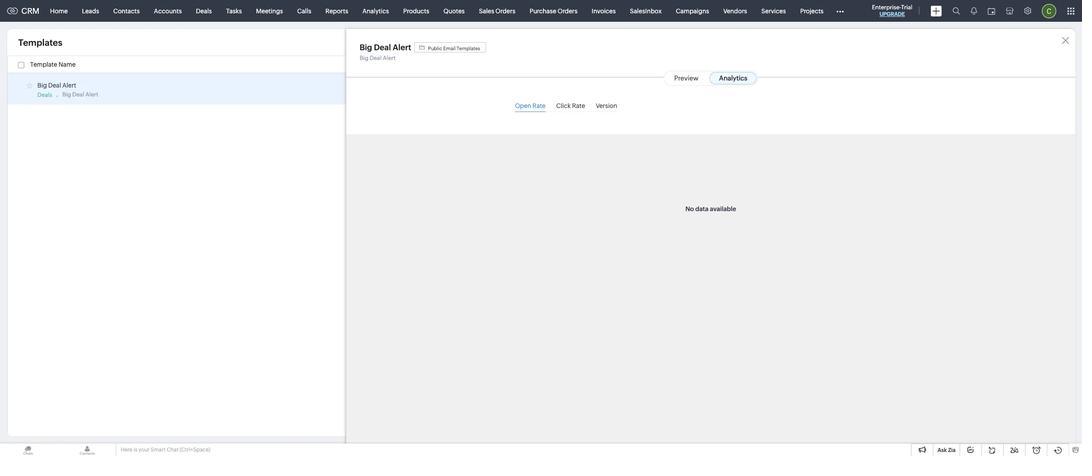 Task type: locate. For each thing, give the bounding box(es) containing it.
deal
[[374, 43, 391, 52], [370, 55, 382, 61], [48, 82, 61, 89], [72, 91, 84, 98]]

contacts link
[[106, 0, 147, 22]]

deals
[[196, 7, 212, 14], [37, 92, 52, 98]]

salesinbox
[[630, 7, 662, 14]]

rate right open
[[533, 102, 546, 110]]

1 rate from the left
[[533, 102, 546, 110]]

1 horizontal spatial deals
[[196, 7, 212, 14]]

0 horizontal spatial rate
[[533, 102, 546, 110]]

orders for purchase orders
[[558, 7, 578, 14]]

deals down big deal alert link at the left of page
[[37, 92, 52, 98]]

big
[[360, 43, 372, 52], [360, 55, 369, 61], [37, 82, 47, 89], [62, 91, 71, 98]]

1 horizontal spatial orders
[[558, 7, 578, 14]]

1 orders from the left
[[496, 7, 516, 14]]

rate
[[533, 102, 546, 110], [572, 102, 585, 110]]

Other Modules field
[[831, 4, 850, 18]]

quotes link
[[437, 0, 472, 22]]

profile element
[[1037, 0, 1062, 22]]

1 horizontal spatial templates
[[457, 46, 480, 51]]

create menu element
[[926, 0, 948, 22]]

crm
[[21, 6, 39, 16]]

deals left tasks link
[[196, 7, 212, 14]]

campaigns
[[676, 7, 709, 14]]

invoices
[[592, 7, 616, 14]]

analytics link
[[356, 0, 396, 22], [710, 72, 757, 85]]

salesinbox link
[[623, 0, 669, 22]]

sales orders
[[479, 7, 516, 14]]

signals image
[[971, 7, 978, 15]]

calls link
[[290, 0, 319, 22]]

search element
[[948, 0, 966, 22]]

click rate
[[557, 102, 585, 110]]

vendors
[[724, 7, 747, 14]]

projects link
[[793, 0, 831, 22]]

template
[[30, 61, 57, 68]]

rate right click
[[572, 102, 585, 110]]

reports link
[[319, 0, 356, 22]]

templates right email
[[457, 46, 480, 51]]

quotes
[[444, 7, 465, 14]]

leads link
[[75, 0, 106, 22]]

orders right sales
[[496, 7, 516, 14]]

here
[[121, 448, 132, 454]]

rate for open rate
[[533, 102, 546, 110]]

vendors link
[[717, 0, 755, 22]]

templates up template
[[18, 37, 62, 47]]

1 horizontal spatial analytics
[[719, 74, 748, 82]]

zia
[[949, 448, 956, 454]]

profile image
[[1043, 4, 1057, 18]]

sales orders link
[[472, 0, 523, 22]]

chat
[[167, 448, 179, 454]]

campaigns link
[[669, 0, 717, 22]]

email
[[443, 46, 456, 51]]

version link
[[596, 102, 618, 110]]

ask
[[938, 448, 947, 454]]

0 horizontal spatial analytics
[[363, 7, 389, 14]]

click
[[557, 102, 571, 110]]

0 horizontal spatial analytics link
[[356, 0, 396, 22]]

public email templates
[[428, 46, 480, 51]]

meetings
[[256, 7, 283, 14]]

orders right purchase
[[558, 7, 578, 14]]

data
[[696, 206, 709, 213]]

calendar image
[[988, 7, 996, 14]]

alert
[[393, 43, 411, 52], [383, 55, 396, 61], [62, 82, 76, 89], [85, 91, 98, 98]]

1 vertical spatial deals
[[37, 92, 52, 98]]

click rate link
[[557, 102, 585, 110]]

preview link
[[665, 72, 708, 85]]

tasks
[[226, 7, 242, 14]]

trial
[[902, 4, 913, 11]]

1 vertical spatial analytics link
[[710, 72, 757, 85]]

name
[[59, 61, 76, 68]]

available
[[710, 206, 737, 213]]

big deal alert
[[360, 43, 413, 52], [360, 55, 396, 61], [37, 82, 76, 89], [62, 91, 98, 98]]

(ctrl+space)
[[180, 448, 211, 454]]

0 vertical spatial deals
[[196, 7, 212, 14]]

1 horizontal spatial analytics link
[[710, 72, 757, 85]]

0 horizontal spatial orders
[[496, 7, 516, 14]]

preview
[[675, 74, 699, 82]]

analytics
[[363, 7, 389, 14], [719, 74, 748, 82]]

contacts image
[[59, 444, 115, 457]]

no data available
[[686, 206, 737, 213]]

create menu image
[[931, 6, 942, 16]]

rate for click rate
[[572, 102, 585, 110]]

0 vertical spatial analytics link
[[356, 0, 396, 22]]

1 horizontal spatial rate
[[572, 102, 585, 110]]

2 orders from the left
[[558, 7, 578, 14]]

templates
[[18, 37, 62, 47], [457, 46, 480, 51]]

open
[[515, 102, 532, 110]]

orders
[[496, 7, 516, 14], [558, 7, 578, 14]]

2 rate from the left
[[572, 102, 585, 110]]



Task type: vqa. For each thing, say whether or not it's contained in the screenshot.
My Contacts
no



Task type: describe. For each thing, give the bounding box(es) containing it.
accounts link
[[147, 0, 189, 22]]

projects
[[801, 7, 824, 14]]

deals link
[[189, 0, 219, 22]]

template name
[[30, 61, 76, 68]]

enterprise-
[[872, 4, 902, 11]]

1 vertical spatial analytics
[[719, 74, 748, 82]]

search image
[[953, 7, 961, 15]]

tasks link
[[219, 0, 249, 22]]

version
[[596, 102, 618, 110]]

purchase orders link
[[523, 0, 585, 22]]

reports
[[326, 7, 348, 14]]

here is your smart chat (ctrl+space)
[[121, 448, 211, 454]]

big deal alert link
[[37, 82, 76, 89]]

products
[[403, 7, 429, 14]]

purchase orders
[[530, 7, 578, 14]]

meetings link
[[249, 0, 290, 22]]

home link
[[43, 0, 75, 22]]

is
[[134, 448, 137, 454]]

purchase
[[530, 7, 557, 14]]

calls
[[297, 7, 311, 14]]

accounts
[[154, 7, 182, 14]]

open rate
[[515, 102, 546, 110]]

home
[[50, 7, 68, 14]]

products link
[[396, 0, 437, 22]]

orders for sales orders
[[496, 7, 516, 14]]

leads
[[82, 7, 99, 14]]

invoices link
[[585, 0, 623, 22]]

contacts
[[113, 7, 140, 14]]

0 vertical spatial analytics
[[363, 7, 389, 14]]

0 horizontal spatial deals
[[37, 92, 52, 98]]

upgrade
[[880, 11, 905, 17]]

enterprise-trial upgrade
[[872, 4, 913, 17]]

open rate link
[[515, 102, 546, 110]]

chats image
[[0, 444, 56, 457]]

services link
[[755, 0, 793, 22]]

sales
[[479, 7, 494, 14]]

ask zia
[[938, 448, 956, 454]]

smart
[[151, 448, 166, 454]]

services
[[762, 7, 786, 14]]

no
[[686, 206, 694, 213]]

signals element
[[966, 0, 983, 22]]

public
[[428, 46, 442, 51]]

0 horizontal spatial templates
[[18, 37, 62, 47]]

crm link
[[7, 6, 39, 16]]

your
[[139, 448, 150, 454]]



